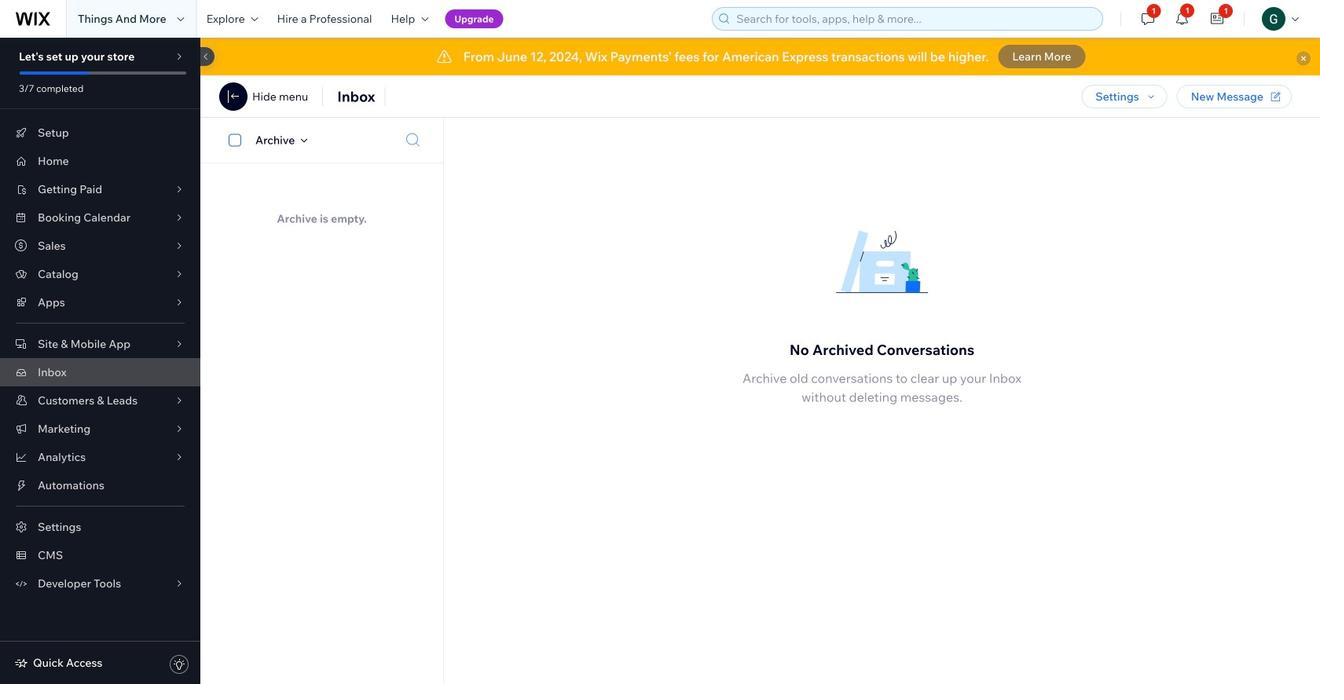 Task type: locate. For each thing, give the bounding box(es) containing it.
alert
[[200, 38, 1320, 75]]

Search for tools, apps, help & more... field
[[732, 8, 1098, 30]]

None checkbox
[[220, 131, 255, 150]]

sidebar element
[[0, 35, 215, 684]]



Task type: vqa. For each thing, say whether or not it's contained in the screenshot.
StoryChief the '0'
no



